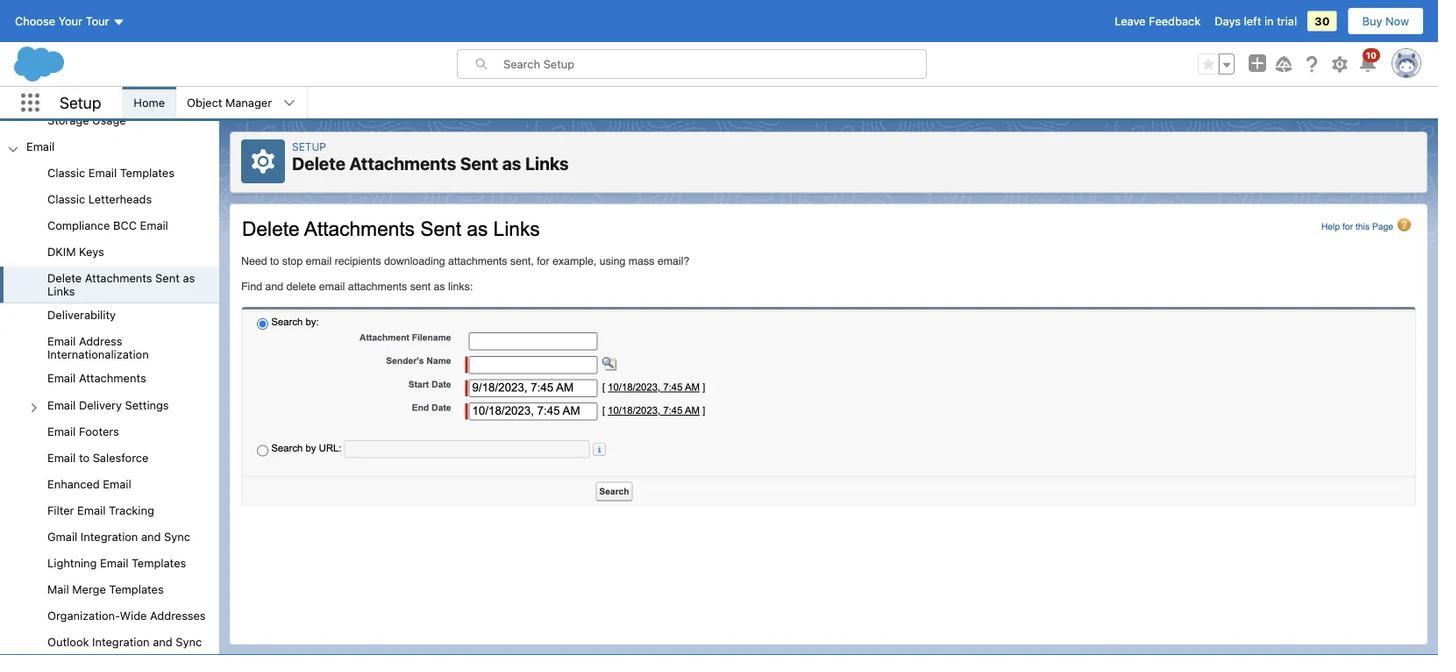 Task type: locate. For each thing, give the bounding box(es) containing it.
group
[[1198, 53, 1235, 75], [0, 161, 219, 655]]

enhanced
[[47, 477, 100, 490]]

integration for gmail
[[81, 530, 138, 543]]

templates up wide
[[109, 583, 164, 596]]

email up email footers
[[47, 398, 76, 411]]

1 horizontal spatial setup
[[292, 140, 326, 153]]

leave feedback
[[1115, 14, 1201, 28]]

and down addresses
[[153, 635, 173, 649]]

1 vertical spatial sent
[[155, 272, 180, 285]]

and down tracking
[[141, 530, 161, 543]]

email address internationalization
[[47, 335, 149, 361]]

settings
[[125, 398, 169, 411]]

0 vertical spatial delete
[[292, 153, 346, 174]]

1 vertical spatial attachments
[[85, 272, 152, 285]]

sent inside delete attachments sent as links
[[155, 272, 180, 285]]

home
[[134, 96, 165, 109]]

email address internationalization link
[[47, 335, 219, 361]]

classic email templates
[[47, 166, 175, 179]]

1 vertical spatial delete
[[47, 272, 82, 285]]

filter
[[47, 503, 74, 517]]

keys
[[79, 245, 104, 258]]

feedback
[[1149, 14, 1201, 28]]

trial
[[1277, 14, 1297, 28]]

templates up letterheads
[[120, 166, 175, 179]]

1 vertical spatial and
[[153, 635, 173, 649]]

object manager
[[187, 96, 272, 109]]

enhanced email link
[[47, 477, 131, 493]]

wide
[[120, 609, 147, 622]]

Search Setup text field
[[503, 50, 926, 78]]

days
[[1215, 14, 1241, 28]]

dkim keys
[[47, 245, 104, 258]]

0 vertical spatial links
[[525, 153, 569, 174]]

templates inside lightning email templates link
[[132, 556, 186, 569]]

organization-
[[47, 609, 120, 622]]

1 vertical spatial templates
[[132, 556, 186, 569]]

choose your tour button
[[14, 7, 126, 35]]

email down gmail integration and sync link
[[100, 556, 128, 569]]

delete down dkim
[[47, 272, 82, 285]]

links inside setup delete attachments sent as links
[[525, 153, 569, 174]]

0 vertical spatial and
[[141, 530, 161, 543]]

group containing classic email templates
[[0, 161, 219, 655]]

integration down filter email tracking link
[[81, 530, 138, 543]]

0 vertical spatial classic
[[47, 166, 85, 179]]

to
[[79, 451, 90, 464]]

0 vertical spatial as
[[502, 153, 521, 174]]

email delivery settings link
[[47, 398, 169, 414]]

delete attachments sent as links tree item
[[0, 266, 219, 303]]

tour
[[86, 14, 109, 28]]

delivery
[[79, 398, 122, 411]]

0 horizontal spatial delete
[[47, 272, 82, 285]]

0 vertical spatial attachments
[[349, 153, 456, 174]]

templates inside classic email templates link
[[120, 166, 175, 179]]

manager
[[225, 96, 272, 109]]

1 vertical spatial as
[[183, 272, 195, 285]]

setup for setup
[[60, 93, 101, 112]]

sync
[[164, 530, 190, 543], [176, 635, 202, 649]]

0 horizontal spatial group
[[0, 161, 219, 655]]

0 vertical spatial setup
[[60, 93, 101, 112]]

storage
[[47, 113, 89, 126]]

2 classic from the top
[[47, 192, 85, 206]]

1 horizontal spatial sent
[[460, 153, 498, 174]]

email down deliverability link
[[47, 335, 76, 348]]

attachments inside setup delete attachments sent as links
[[349, 153, 456, 174]]

1 horizontal spatial as
[[502, 153, 521, 174]]

internationalization
[[47, 348, 149, 361]]

and for outlook integration and sync
[[153, 635, 173, 649]]

email up classic letterheads
[[88, 166, 117, 179]]

email right bcc
[[140, 219, 168, 232]]

and for gmail integration and sync
[[141, 530, 161, 543]]

1 vertical spatial classic
[[47, 192, 85, 206]]

1 vertical spatial integration
[[92, 635, 150, 649]]

0 horizontal spatial setup
[[60, 93, 101, 112]]

email tree item
[[0, 134, 219, 655]]

attachments inside delete attachments sent as links
[[85, 272, 152, 285]]

classic down email link
[[47, 166, 85, 179]]

sync down addresses
[[176, 635, 202, 649]]

email inside 'link'
[[47, 398, 76, 411]]

and
[[141, 530, 161, 543], [153, 635, 173, 649]]

choose
[[15, 14, 55, 28]]

1 vertical spatial group
[[0, 161, 219, 655]]

0 vertical spatial sync
[[164, 530, 190, 543]]

in
[[1265, 14, 1274, 28]]

gmail integration and sync link
[[47, 530, 190, 546]]

usage
[[92, 113, 126, 126]]

1 horizontal spatial links
[[525, 153, 569, 174]]

links
[[525, 153, 569, 174], [47, 285, 75, 298]]

1 vertical spatial sync
[[176, 635, 202, 649]]

integration down "organization-wide addresses" link
[[92, 635, 150, 649]]

0 vertical spatial group
[[1198, 53, 1235, 75]]

email attachments link
[[47, 372, 146, 387]]

setup inside setup delete attachments sent as links
[[292, 140, 326, 153]]

choose your tour
[[15, 14, 109, 28]]

2 vertical spatial templates
[[109, 583, 164, 596]]

10
[[1366, 50, 1377, 60]]

30
[[1315, 14, 1330, 28]]

delete down setup link
[[292, 153, 346, 174]]

attachments
[[349, 153, 456, 174], [85, 272, 152, 285], [79, 372, 146, 385]]

sent
[[460, 153, 498, 174], [155, 272, 180, 285]]

classic up compliance
[[47, 192, 85, 206]]

delete
[[292, 153, 346, 174], [47, 272, 82, 285]]

filter email tracking
[[47, 503, 154, 517]]

email left to
[[47, 451, 76, 464]]

lightning email templates link
[[47, 556, 186, 572]]

sent inside setup delete attachments sent as links
[[460, 153, 498, 174]]

0 vertical spatial templates
[[120, 166, 175, 179]]

organization-wide addresses
[[47, 609, 206, 622]]

1 horizontal spatial delete
[[292, 153, 346, 174]]

links inside delete attachments sent as links
[[47, 285, 75, 298]]

2 vertical spatial attachments
[[79, 372, 146, 385]]

email down storage
[[26, 140, 55, 153]]

email inside "link"
[[140, 219, 168, 232]]

0 horizontal spatial sent
[[155, 272, 180, 285]]

0 vertical spatial sent
[[460, 153, 498, 174]]

enhanced email
[[47, 477, 131, 490]]

1 horizontal spatial group
[[1198, 53, 1235, 75]]

compliance
[[47, 219, 110, 232]]

address
[[79, 335, 122, 348]]

email
[[26, 140, 55, 153], [88, 166, 117, 179], [140, 219, 168, 232], [47, 335, 76, 348], [47, 372, 76, 385], [47, 398, 76, 411], [47, 424, 76, 437], [47, 451, 76, 464], [103, 477, 131, 490], [77, 503, 106, 517], [100, 556, 128, 569]]

footers
[[79, 424, 119, 437]]

mail
[[47, 583, 69, 596]]

email attachments
[[47, 372, 146, 385]]

sync up lightning email templates
[[164, 530, 190, 543]]

integration
[[81, 530, 138, 543], [92, 635, 150, 649]]

attachments for email attachments
[[79, 372, 146, 385]]

templates
[[120, 166, 175, 179], [132, 556, 186, 569], [109, 583, 164, 596]]

delete attachments sent as links
[[47, 272, 195, 298]]

templates inside mail merge templates link
[[109, 583, 164, 596]]

email down the salesforce
[[103, 477, 131, 490]]

0 vertical spatial integration
[[81, 530, 138, 543]]

setup
[[60, 93, 101, 112], [292, 140, 326, 153]]

templates down gmail integration and sync link
[[132, 556, 186, 569]]

delete inside setup delete attachments sent as links
[[292, 153, 346, 174]]

1 vertical spatial setup
[[292, 140, 326, 153]]

0 horizontal spatial as
[[183, 272, 195, 285]]

leave
[[1115, 14, 1146, 28]]

1 vertical spatial links
[[47, 285, 75, 298]]

sync for gmail integration and sync
[[164, 530, 190, 543]]

as
[[502, 153, 521, 174], [183, 272, 195, 285]]

tracking
[[109, 503, 154, 517]]

gmail
[[47, 530, 77, 543]]

0 horizontal spatial links
[[47, 285, 75, 298]]

1 classic from the top
[[47, 166, 85, 179]]



Task type: vqa. For each thing, say whether or not it's contained in the screenshot.
Tracking on the bottom of page
yes



Task type: describe. For each thing, give the bounding box(es) containing it.
mail merge templates link
[[47, 583, 164, 598]]

storage usage
[[47, 113, 126, 126]]

email to salesforce link
[[47, 451, 149, 467]]

salesforce
[[93, 451, 149, 464]]

dkim
[[47, 245, 76, 258]]

outlook integration and sync link
[[47, 635, 202, 651]]

deliverability link
[[47, 308, 116, 324]]

templates for classic email templates
[[120, 166, 175, 179]]

buy
[[1362, 14, 1383, 28]]

buy now button
[[1348, 7, 1424, 35]]

email left footers
[[47, 424, 76, 437]]

bcc
[[113, 219, 137, 232]]

integration for outlook
[[92, 635, 150, 649]]

outlook integration and sync
[[47, 635, 202, 649]]

days left in trial
[[1215, 14, 1297, 28]]

letterheads
[[88, 192, 152, 206]]

email down "internationalization"
[[47, 372, 76, 385]]

templates for lightning email templates
[[132, 556, 186, 569]]

addresses
[[150, 609, 206, 622]]

email down enhanced email link on the bottom left of the page
[[77, 503, 106, 517]]

mail merge templates
[[47, 583, 164, 596]]

lightning
[[47, 556, 97, 569]]

dkim keys link
[[47, 245, 104, 261]]

email to salesforce
[[47, 451, 149, 464]]

compliance bcc email
[[47, 219, 168, 232]]

classic for classic letterheads
[[47, 192, 85, 206]]

storage usage link
[[47, 113, 126, 129]]

classic for classic email templates
[[47, 166, 85, 179]]

compliance bcc email link
[[47, 219, 168, 235]]

lightning email templates
[[47, 556, 186, 569]]

as inside setup delete attachments sent as links
[[502, 153, 521, 174]]

email footers
[[47, 424, 119, 437]]

10 button
[[1358, 48, 1380, 75]]

email footers link
[[47, 424, 119, 440]]

delete inside delete attachments sent as links
[[47, 272, 82, 285]]

your
[[58, 14, 82, 28]]

as inside delete attachments sent as links
[[183, 272, 195, 285]]

email delivery settings
[[47, 398, 169, 411]]

gmail integration and sync
[[47, 530, 190, 543]]

classic email templates link
[[47, 166, 175, 182]]

now
[[1386, 14, 1409, 28]]

buy now
[[1362, 14, 1409, 28]]

object manager link
[[176, 87, 282, 118]]

merge
[[72, 583, 106, 596]]

attachments for delete attachments sent as links
[[85, 272, 152, 285]]

sync for outlook integration and sync
[[176, 635, 202, 649]]

filter email tracking link
[[47, 503, 154, 519]]

outlook
[[47, 635, 89, 649]]

object
[[187, 96, 222, 109]]

templates for mail merge templates
[[109, 583, 164, 596]]

setup link
[[292, 140, 326, 153]]

classic letterheads
[[47, 192, 152, 206]]

email link
[[26, 140, 55, 155]]

deliverability
[[47, 308, 116, 322]]

setup delete attachments sent as links
[[292, 140, 569, 174]]

organization-wide addresses link
[[47, 609, 206, 625]]

home link
[[123, 87, 176, 118]]

classic letterheads link
[[47, 192, 152, 208]]

email inside email address internationalization
[[47, 335, 76, 348]]

setup for setup delete attachments sent as links
[[292, 140, 326, 153]]

leave feedback link
[[1115, 14, 1201, 28]]

left
[[1244, 14, 1261, 28]]

delete attachments sent as links link
[[47, 272, 219, 298]]



